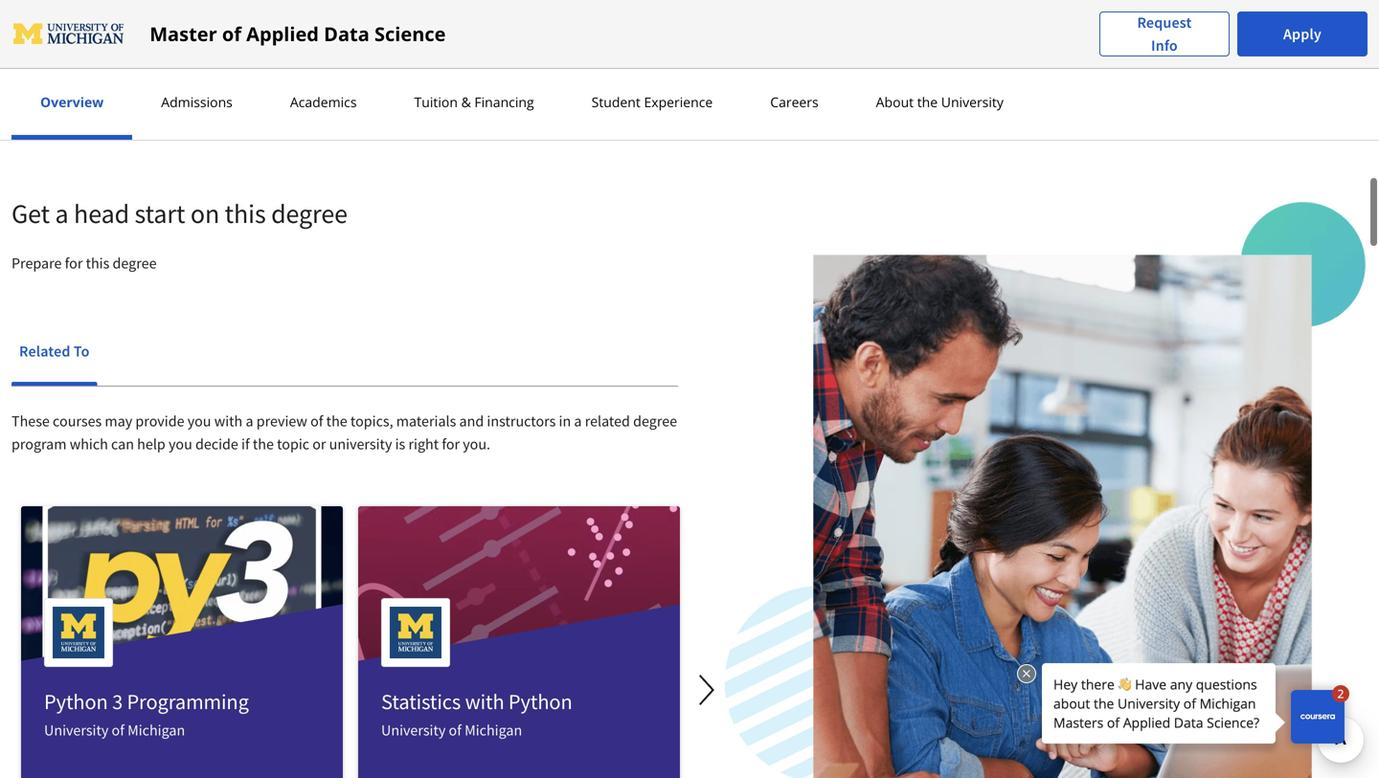 Task type: vqa. For each thing, say whether or not it's contained in the screenshot.
Apply button
yes



Task type: locate. For each thing, give the bounding box(es) containing it.
for inside 'these courses may provide you with a preview of the topics, materials and instructors in a related degree program which can help you decide if the topic or university is right for you.'
[[442, 435, 460, 454]]

admissions
[[161, 93, 233, 111]]

of
[[222, 21, 241, 47], [311, 412, 323, 431], [112, 721, 124, 741], [449, 721, 462, 741]]

0 vertical spatial for
[[65, 254, 83, 273]]

&
[[461, 93, 471, 111]]

2 horizontal spatial a
[[574, 412, 582, 431]]

master of applied data science
[[150, 21, 446, 47]]

1 horizontal spatial michigan
[[465, 721, 522, 741]]

1 m. from the left
[[388, 55, 404, 74]]

2 vertical spatial degree
[[633, 412, 677, 431]]

michigan inside "python 3 programming university of michigan"
[[128, 721, 185, 741]]

partner logo image
[[53, 607, 104, 659], [390, 607, 442, 659]]

2 m. from the left
[[1318, 55, 1334, 74]]

1 — from the left
[[349, 55, 361, 74]]

which
[[70, 435, 108, 454]]

about the university
[[876, 93, 1004, 111]]

the
[[918, 93, 938, 111], [326, 412, 348, 431], [253, 435, 274, 454]]

for left you.
[[442, 435, 460, 454]]

you.
[[463, 435, 491, 454]]

2 horizontal spatial degree
[[633, 412, 677, 431]]

— for — stacy b.
[[802, 55, 814, 74]]

1 vertical spatial with
[[465, 689, 504, 716]]

financing
[[475, 93, 534, 111]]

— for — jenna m.
[[1260, 55, 1272, 74]]

1 horizontal spatial with
[[465, 689, 504, 716]]

1 horizontal spatial degree
[[271, 197, 348, 230]]

of up or
[[311, 412, 323, 431]]

preview
[[256, 412, 307, 431]]

0 horizontal spatial degree
[[113, 254, 157, 273]]

0 horizontal spatial —
[[349, 55, 361, 74]]

python
[[44, 689, 108, 716], [509, 689, 573, 716]]

with right statistics on the left bottom of the page
[[465, 689, 504, 716]]

m. for — jenna m.
[[1318, 55, 1334, 74]]

next slide image
[[684, 668, 730, 714]]

0 horizontal spatial michigan
[[128, 721, 185, 741]]

you
[[188, 412, 211, 431], [169, 435, 192, 454]]

can
[[111, 435, 134, 454]]

of right master
[[222, 21, 241, 47]]

and
[[459, 412, 484, 431]]

michigan for programming
[[128, 721, 185, 741]]

0 horizontal spatial a
[[55, 197, 69, 230]]

2 vertical spatial the
[[253, 435, 274, 454]]

— left ani
[[349, 55, 361, 74]]

michigan
[[128, 721, 185, 741], [465, 721, 522, 741]]

0 horizontal spatial partner logo image
[[53, 607, 104, 659]]

about the university link
[[871, 93, 1010, 111]]

these
[[11, 412, 50, 431]]

python inside "python 3 programming university of michigan"
[[44, 689, 108, 716]]

overview
[[40, 93, 104, 111]]

university inside statistics with python university of michigan
[[381, 721, 446, 741]]

0 vertical spatial with
[[214, 412, 243, 431]]

0 horizontal spatial university
[[44, 721, 109, 741]]

with up decide
[[214, 412, 243, 431]]

0 horizontal spatial this
[[86, 254, 110, 273]]

materials
[[396, 412, 456, 431]]

2 michigan from the left
[[465, 721, 522, 741]]

m. right ani
[[388, 55, 404, 74]]

— for — ani m.
[[349, 55, 361, 74]]

0 vertical spatial this
[[225, 197, 266, 230]]

1 horizontal spatial this
[[225, 197, 266, 230]]

the up the university
[[326, 412, 348, 431]]

the right about
[[918, 93, 938, 111]]

of down 3
[[112, 721, 124, 741]]

1 vertical spatial the
[[326, 412, 348, 431]]

of down statistics on the left bottom of the page
[[449, 721, 462, 741]]

a
[[55, 197, 69, 230], [246, 412, 253, 431], [574, 412, 582, 431]]

jenna
[[1275, 55, 1315, 74]]

1 horizontal spatial for
[[442, 435, 460, 454]]

2 partner logo image from the left
[[390, 607, 442, 659]]

python 3 programming university of michigan
[[44, 689, 249, 741]]

1 vertical spatial degree
[[113, 254, 157, 273]]

card banner image for python
[[358, 507, 680, 668]]

m.
[[388, 55, 404, 74], [1318, 55, 1334, 74]]

1 horizontal spatial python
[[509, 689, 573, 716]]

a right get
[[55, 197, 69, 230]]

2 card banner image from the left
[[358, 507, 680, 668]]

michigan inside statistics with python university of michigan
[[465, 721, 522, 741]]

related to button
[[11, 321, 97, 382]]

may
[[105, 412, 132, 431]]

head
[[74, 197, 129, 230]]

3
[[112, 689, 123, 716]]

you right help at left
[[169, 435, 192, 454]]

this
[[225, 197, 266, 230], [86, 254, 110, 273]]

statistics with python university of michigan
[[381, 689, 573, 741]]

the right "if"
[[253, 435, 274, 454]]

applied
[[246, 21, 319, 47]]

3 — from the left
[[1260, 55, 1272, 74]]

card banner image for programming
[[21, 507, 343, 668]]

1 python from the left
[[44, 689, 108, 716]]

1 vertical spatial for
[[442, 435, 460, 454]]

apply
[[1284, 24, 1322, 44]]

info
[[1152, 36, 1178, 55]]

for
[[65, 254, 83, 273], [442, 435, 460, 454]]

0 vertical spatial the
[[918, 93, 938, 111]]

a up "if"
[[246, 412, 253, 431]]

1 horizontal spatial partner logo image
[[390, 607, 442, 659]]

—
[[349, 55, 361, 74], [802, 55, 814, 74], [1260, 55, 1272, 74]]

card banner image
[[21, 507, 343, 668], [358, 507, 680, 668]]

overview link
[[34, 93, 109, 111]]

university
[[942, 93, 1004, 111], [44, 721, 109, 741], [381, 721, 446, 741]]

2 horizontal spatial —
[[1260, 55, 1272, 74]]

0 horizontal spatial card banner image
[[21, 507, 343, 668]]

this right on
[[225, 197, 266, 230]]

get
[[11, 197, 50, 230]]

for right prepare
[[65, 254, 83, 273]]

university
[[329, 435, 392, 454]]

with
[[214, 412, 243, 431], [465, 689, 504, 716]]

0 horizontal spatial for
[[65, 254, 83, 273]]

1 michigan from the left
[[128, 721, 185, 741]]

1 horizontal spatial university
[[381, 721, 446, 741]]

experience
[[644, 93, 713, 111]]

— ani m.
[[349, 55, 404, 74]]

0 horizontal spatial python
[[44, 689, 108, 716]]

start
[[135, 197, 185, 230]]

0 horizontal spatial the
[[253, 435, 274, 454]]

degree
[[271, 197, 348, 230], [113, 254, 157, 273], [633, 412, 677, 431]]

1 vertical spatial you
[[169, 435, 192, 454]]

these courses may provide you with a preview of the topics, materials and instructors in a related degree program which can help you decide if the topic or university is right for you.
[[11, 412, 677, 454]]

admissions link
[[155, 93, 238, 111]]

1 horizontal spatial card banner image
[[358, 507, 680, 668]]

m. right the jenna
[[1318, 55, 1334, 74]]

university inside "python 3 programming university of michigan"
[[44, 721, 109, 741]]

university for python 3 programming
[[44, 721, 109, 741]]

1 card banner image from the left
[[21, 507, 343, 668]]

— left the jenna
[[1260, 55, 1272, 74]]

a right in
[[574, 412, 582, 431]]

this down the head
[[86, 254, 110, 273]]

if
[[241, 435, 250, 454]]

2 — from the left
[[802, 55, 814, 74]]

provide
[[135, 412, 184, 431]]

courses
[[53, 412, 102, 431]]

is
[[395, 435, 406, 454]]

1 horizontal spatial —
[[802, 55, 814, 74]]

1 horizontal spatial a
[[246, 412, 253, 431]]

0 horizontal spatial m.
[[388, 55, 404, 74]]

2 horizontal spatial the
[[918, 93, 938, 111]]

student
[[592, 93, 641, 111]]

get a head start on this degree
[[11, 197, 348, 230]]

partner logo image for statistics
[[390, 607, 442, 659]]

1 horizontal spatial m.
[[1318, 55, 1334, 74]]

— jenna m.
[[1260, 55, 1334, 74]]

1 partner logo image from the left
[[53, 607, 104, 659]]

2 python from the left
[[509, 689, 573, 716]]

you up decide
[[188, 412, 211, 431]]

— left stacy
[[802, 55, 814, 74]]

0 horizontal spatial with
[[214, 412, 243, 431]]



Task type: describe. For each thing, give the bounding box(es) containing it.
prepare for this degree
[[11, 254, 157, 273]]

ani
[[364, 55, 385, 74]]

help
[[137, 435, 166, 454]]

about
[[876, 93, 914, 111]]

of inside 'these courses may provide you with a preview of the topics, materials and instructors in a related degree program which can help you decide if the topic or university is right for you.'
[[311, 412, 323, 431]]

request info button
[[1100, 11, 1230, 57]]

related to
[[19, 342, 90, 361]]

m. for — ani m.
[[388, 55, 404, 74]]

topics,
[[351, 412, 393, 431]]

0 vertical spatial you
[[188, 412, 211, 431]]

0 vertical spatial degree
[[271, 197, 348, 230]]

university for statistics with python
[[381, 721, 446, 741]]

b.
[[855, 55, 869, 74]]

prepare
[[11, 254, 62, 273]]

program
[[11, 435, 67, 454]]

careers link
[[765, 93, 825, 111]]

academics
[[290, 93, 357, 111]]

tuition
[[414, 93, 458, 111]]

2 horizontal spatial university
[[942, 93, 1004, 111]]

to
[[74, 342, 90, 361]]

stackability banner image
[[724, 200, 1368, 779]]

with inside statistics with python university of michigan
[[465, 689, 504, 716]]

related
[[19, 342, 70, 361]]

decide
[[195, 435, 238, 454]]

or
[[313, 435, 326, 454]]

python inside statistics with python university of michigan
[[509, 689, 573, 716]]

right
[[409, 435, 439, 454]]

1 horizontal spatial the
[[326, 412, 348, 431]]

michigan for python
[[465, 721, 522, 741]]

master
[[150, 21, 217, 47]]

programming
[[127, 689, 249, 716]]

in
[[559, 412, 571, 431]]

stacy
[[817, 55, 852, 74]]

request info
[[1138, 13, 1192, 55]]

topic
[[277, 435, 310, 454]]

tuition & financing
[[414, 93, 534, 111]]

academics link
[[284, 93, 363, 111]]

with inside 'these courses may provide you with a preview of the topics, materials and instructors in a related degree program which can help you decide if the topic or university is right for you.'
[[214, 412, 243, 431]]

science
[[375, 21, 446, 47]]

of inside statistics with python university of michigan
[[449, 721, 462, 741]]

tuition & financing link
[[409, 93, 540, 111]]

1 vertical spatial this
[[86, 254, 110, 273]]

of inside "python 3 programming university of michigan"
[[112, 721, 124, 741]]

student experience
[[592, 93, 713, 111]]

— stacy b.
[[802, 55, 869, 74]]

statistics
[[381, 689, 461, 716]]

student experience link
[[586, 93, 719, 111]]

data
[[324, 21, 370, 47]]

degree inside 'these courses may provide you with a preview of the topics, materials and instructors in a related degree program which can help you decide if the topic or university is right for you.'
[[633, 412, 677, 431]]

partner logo image for python
[[53, 607, 104, 659]]

apply button
[[1238, 11, 1368, 57]]

university of michigan image
[[11, 19, 127, 49]]

request
[[1138, 13, 1192, 32]]

careers
[[771, 93, 819, 111]]

instructors
[[487, 412, 556, 431]]

on
[[191, 197, 220, 230]]

related
[[585, 412, 630, 431]]



